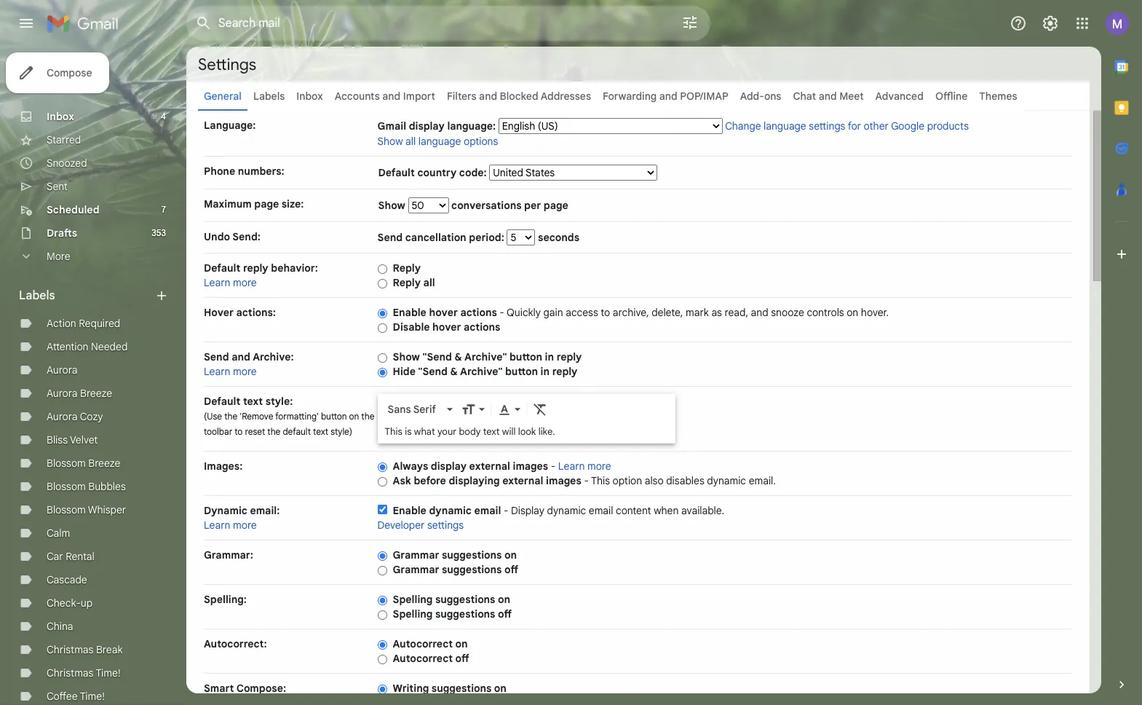 Task type: vqa. For each thing, say whether or not it's contained in the screenshot.
2nd cell from the top
no



Task type: describe. For each thing, give the bounding box(es) containing it.
christmas time!
[[47, 667, 121, 680]]

reply for show "send & archive" button in reply
[[557, 350, 582, 364]]

disable hover actions
[[393, 321, 501, 334]]

available.
[[682, 504, 725, 517]]

car rental
[[47, 550, 95, 563]]

hover
[[204, 306, 234, 319]]

1 horizontal spatial page
[[544, 199, 569, 212]]

themes
[[980, 90, 1018, 103]]

settings image
[[1042, 15, 1060, 32]]

what
[[414, 425, 435, 438]]

advanced link
[[876, 90, 924, 103]]

blossom for blossom bubbles
[[47, 480, 86, 493]]

quickly
[[507, 306, 541, 319]]

car
[[47, 550, 63, 563]]

chat and meet link
[[794, 90, 864, 103]]

and for archive:
[[232, 350, 251, 364]]

your
[[438, 425, 457, 438]]

read,
[[725, 306, 749, 319]]

chat
[[794, 90, 817, 103]]

4
[[161, 111, 166, 122]]

china link
[[47, 620, 73, 633]]

0 vertical spatial images
[[513, 460, 549, 473]]

ons
[[765, 90, 782, 103]]

delete,
[[652, 306, 684, 319]]

0 horizontal spatial the
[[224, 411, 238, 422]]

learn inside send and archive: learn more
[[204, 365, 231, 378]]

display
[[511, 504, 545, 517]]

& for show
[[455, 350, 463, 364]]

option
[[613, 474, 643, 487]]

compose:
[[237, 682, 286, 695]]

hover for enable
[[429, 306, 458, 319]]

ask
[[393, 474, 411, 487]]

dynamic
[[204, 504, 248, 517]]

bliss
[[47, 433, 68, 447]]

1 vertical spatial inbox link
[[47, 110, 74, 123]]

like.
[[539, 425, 556, 438]]

Search mail text field
[[219, 16, 641, 31]]

breeze for blossom breeze
[[88, 457, 121, 470]]

addresses
[[541, 90, 592, 103]]

coffee time! link
[[47, 690, 105, 703]]

options
[[464, 135, 498, 148]]

filters and blocked addresses link
[[447, 90, 592, 103]]

always display external images - learn more
[[393, 460, 612, 473]]

show all language options
[[378, 135, 498, 148]]

2 horizontal spatial dynamic
[[708, 474, 747, 487]]

grammar suggestions off
[[393, 563, 519, 576]]

time! for christmas time!
[[96, 667, 121, 680]]

needed
[[91, 340, 128, 353]]

accounts
[[335, 90, 380, 103]]

display for always
[[431, 460, 467, 473]]

numbers:
[[238, 165, 285, 178]]

archive,
[[613, 306, 650, 319]]

blossom breeze
[[47, 457, 121, 470]]

chat and meet
[[794, 90, 864, 103]]

aurora breeze
[[47, 387, 112, 400]]

calm
[[47, 527, 70, 540]]

off for grammar suggestions off
[[505, 563, 519, 576]]

per
[[525, 199, 541, 212]]

change language settings for other google products link
[[726, 119, 970, 133]]

Spelling suggestions off radio
[[378, 610, 387, 621]]

scheduled link
[[47, 203, 99, 216]]

reset
[[245, 426, 265, 437]]

aurora link
[[47, 364, 78, 377]]

blossom for blossom whisper
[[47, 503, 86, 516]]

advanced search options image
[[676, 8, 705, 37]]

content
[[616, 504, 652, 517]]

and for meet
[[819, 90, 837, 103]]

products
[[928, 119, 970, 133]]

default for default country code:
[[379, 166, 415, 179]]

formatting'
[[276, 411, 319, 422]]

car rental link
[[47, 550, 95, 563]]

"send for show
[[423, 350, 452, 364]]

labels for labels link
[[253, 90, 285, 103]]

aurora for aurora breeze
[[47, 387, 78, 400]]

more inside dynamic email: learn more
[[233, 519, 257, 532]]

archive" for show
[[465, 350, 507, 364]]

show for show "send & archive" button in reply
[[393, 350, 420, 364]]

main menu image
[[17, 15, 35, 32]]

0 vertical spatial external
[[470, 460, 511, 473]]

show for show all language options
[[378, 135, 403, 148]]

email.
[[749, 474, 777, 487]]

'remove
[[240, 411, 273, 422]]

undo
[[204, 230, 230, 243]]

default for default text style: (use the 'remove formatting' button on the toolbar to reset the default text style)
[[204, 395, 241, 408]]

0 vertical spatial this
[[385, 425, 403, 438]]

send for send and archive: learn more
[[204, 350, 229, 364]]

suggestions for writing suggestions on
[[432, 682, 492, 695]]

snooze
[[772, 306, 805, 319]]

code:
[[460, 166, 487, 179]]

coffee
[[47, 690, 78, 703]]

Reply all radio
[[378, 278, 387, 289]]

aurora for aurora cozy
[[47, 410, 78, 423]]

forwarding
[[603, 90, 657, 103]]

maximum page size:
[[204, 197, 304, 211]]

enable hover actions - quickly gain access to archive, delete, mark as read, and snooze controls on hover.
[[393, 306, 890, 319]]

actions for enable
[[461, 306, 497, 319]]

cozy
[[80, 410, 103, 423]]

suggestions for spelling suggestions off
[[436, 608, 496, 621]]

archive" for hide
[[460, 365, 503, 378]]

learn more link for and
[[204, 365, 257, 378]]

and right read, at the right of page
[[751, 306, 769, 319]]

show all language options link
[[378, 135, 498, 148]]

language:
[[204, 119, 256, 132]]

0 horizontal spatial page
[[254, 197, 279, 211]]

default reply behavior: learn more
[[204, 262, 318, 289]]

conversations
[[452, 199, 522, 212]]

autocorrect for autocorrect on
[[393, 637, 453, 651]]

Always display external images radio
[[378, 462, 387, 473]]

as
[[712, 306, 723, 319]]

to inside default text style: (use the 'remove formatting' button on the toolbar to reset the default text style)
[[235, 426, 243, 437]]

enable for enable hover actions
[[393, 306, 427, 319]]

email:
[[250, 504, 280, 517]]

blocked
[[500, 90, 539, 103]]

more inside default reply behavior: learn more
[[233, 276, 257, 289]]

and for pop/imap
[[660, 90, 678, 103]]

undo send:
[[204, 230, 261, 243]]

search mail image
[[191, 10, 217, 36]]

1 horizontal spatial to
[[601, 306, 611, 319]]

themes link
[[980, 90, 1018, 103]]

gain
[[544, 306, 564, 319]]

Disable hover actions radio
[[378, 323, 387, 334]]

1 horizontal spatial dynamic
[[547, 504, 587, 517]]

drafts
[[47, 227, 77, 240]]

2 email from the left
[[589, 504, 614, 517]]

blossom for blossom breeze
[[47, 457, 86, 470]]

maximum
[[204, 197, 252, 211]]

1 vertical spatial this
[[591, 474, 610, 487]]

seconds
[[536, 231, 580, 244]]

Reply radio
[[378, 264, 387, 274]]

hide "send & archive" button in reply
[[393, 365, 578, 378]]

whisper
[[88, 503, 126, 516]]

enable for enable dynamic email
[[393, 504, 427, 517]]

style:
[[266, 395, 293, 408]]

labels link
[[253, 90, 285, 103]]

actions for disable
[[464, 321, 501, 334]]

- left 'option'
[[585, 474, 589, 487]]

show for show
[[379, 199, 408, 212]]

inbox inside labels navigation
[[47, 110, 74, 123]]

drafts link
[[47, 227, 77, 240]]

grammar suggestions on
[[393, 549, 517, 562]]

christmas for christmas time!
[[47, 667, 94, 680]]

also
[[645, 474, 664, 487]]

learn more link for reply
[[204, 276, 257, 289]]

1 vertical spatial images
[[546, 474, 582, 487]]

0 vertical spatial settings
[[809, 119, 846, 133]]

spelling for spelling suggestions on
[[393, 593, 433, 606]]

reply all
[[393, 276, 435, 289]]

more up ask before displaying external images - this option also disables dynamic email.
[[588, 460, 612, 473]]

- inside enable dynamic email - display dynamic email content when available. developer settings
[[504, 504, 509, 517]]

is
[[405, 425, 412, 438]]

learn up ask before displaying external images - this option also disables dynamic email.
[[559, 460, 585, 473]]

settings inside enable dynamic email - display dynamic email content when available. developer settings
[[428, 519, 464, 532]]

reply inside default reply behavior: learn more
[[243, 262, 269, 275]]

Ask before displaying external images radio
[[378, 476, 387, 487]]

Autocorrect on radio
[[378, 639, 387, 650]]

christmas break link
[[47, 643, 123, 656]]

aurora for aurora link
[[47, 364, 78, 377]]



Task type: locate. For each thing, give the bounding box(es) containing it.
1 vertical spatial "send
[[418, 365, 448, 378]]

default up (use
[[204, 395, 241, 408]]

default inside default reply behavior: learn more
[[204, 262, 241, 275]]

1 vertical spatial in
[[541, 365, 550, 378]]

inbox
[[297, 90, 323, 103], [47, 110, 74, 123]]

other
[[864, 119, 889, 133]]

and left pop/imap
[[660, 90, 678, 103]]

ask before displaying external images - this option also disables dynamic email.
[[393, 474, 777, 487]]

dynamic down ask before displaying external images - this option also disables dynamic email.
[[547, 504, 587, 517]]

in down gain
[[545, 350, 554, 364]]

1 horizontal spatial settings
[[809, 119, 846, 133]]

time!
[[96, 667, 121, 680], [80, 690, 105, 703]]

1 vertical spatial language
[[419, 135, 461, 148]]

1 vertical spatial off
[[498, 608, 512, 621]]

aurora cozy
[[47, 410, 103, 423]]

0 horizontal spatial text
[[243, 395, 263, 408]]

0 vertical spatial language
[[764, 119, 807, 133]]

1 vertical spatial external
[[503, 474, 544, 487]]

page left size:
[[254, 197, 279, 211]]

2 enable from the top
[[393, 504, 427, 517]]

aurora breeze link
[[47, 387, 112, 400]]

suggestions up spelling suggestions off
[[436, 593, 496, 606]]

actions up disable hover actions
[[461, 306, 497, 319]]

button up hide "send & archive" button in reply
[[510, 350, 543, 364]]

breeze up cozy
[[80, 387, 112, 400]]

conversations per page
[[449, 199, 569, 212]]

default text style: (use the 'remove formatting' button on the toolbar to reset the default text style)
[[204, 395, 375, 437]]

1 vertical spatial to
[[235, 426, 243, 437]]

2 aurora from the top
[[47, 387, 78, 400]]

1 horizontal spatial the
[[268, 426, 281, 437]]

0 vertical spatial actions
[[461, 306, 497, 319]]

0 vertical spatial blossom
[[47, 457, 86, 470]]

snoozed link
[[47, 157, 87, 170]]

blossom down blossom breeze link
[[47, 480, 86, 493]]

3 blossom from the top
[[47, 503, 86, 516]]

and right chat
[[819, 90, 837, 103]]

0 vertical spatial off
[[505, 563, 519, 576]]

will
[[503, 425, 516, 438]]

0 vertical spatial default
[[379, 166, 415, 179]]

settings
[[198, 54, 257, 74]]

action required
[[47, 317, 120, 330]]

Enable hover actions radio
[[378, 308, 387, 319]]

inbox link up starred
[[47, 110, 74, 123]]

check-up
[[47, 597, 93, 610]]

2 spelling from the top
[[393, 608, 433, 621]]

1 vertical spatial reply
[[393, 276, 421, 289]]

1 vertical spatial &
[[451, 365, 458, 378]]

filters and blocked addresses
[[447, 90, 592, 103]]

christmas down china
[[47, 643, 94, 656]]

0 vertical spatial "send
[[423, 350, 452, 364]]

gmail image
[[47, 9, 126, 38]]

action
[[47, 317, 76, 330]]

text left style)
[[313, 426, 329, 437]]

labels inside navigation
[[19, 288, 55, 303]]

enable up disable
[[393, 306, 427, 319]]

grammar right grammar suggestions off radio
[[393, 563, 440, 576]]

external down always display external images - learn more
[[503, 474, 544, 487]]

0 horizontal spatial language
[[419, 135, 461, 148]]

inbox link right labels link
[[297, 90, 323, 103]]

remove formatting ‪(⌘\)‬ image
[[533, 402, 548, 417]]

mark
[[686, 306, 709, 319]]

reply for hide "send & archive" button in reply
[[553, 365, 578, 378]]

spelling suggestions off
[[393, 608, 512, 621]]

1 vertical spatial labels
[[19, 288, 55, 303]]

1 vertical spatial display
[[431, 460, 467, 473]]

spelling for spelling suggestions off
[[393, 608, 433, 621]]

1 vertical spatial send
[[204, 350, 229, 364]]

time! down christmas time! link
[[80, 690, 105, 703]]

0 vertical spatial button
[[510, 350, 543, 364]]

blossom bubbles link
[[47, 480, 126, 493]]

send inside send and archive: learn more
[[204, 350, 229, 364]]

0 vertical spatial breeze
[[80, 387, 112, 400]]

aurora down aurora link
[[47, 387, 78, 400]]

blossom breeze link
[[47, 457, 121, 470]]

check-up link
[[47, 597, 93, 610]]

0 vertical spatial &
[[455, 350, 463, 364]]

- left quickly
[[500, 306, 505, 319]]

1 vertical spatial all
[[424, 276, 435, 289]]

and for import
[[383, 90, 401, 103]]

more up hover actions: on the left top
[[233, 276, 257, 289]]

hide
[[393, 365, 416, 378]]

show "send & archive" button in reply
[[393, 350, 582, 364]]

"send right the hide
[[418, 365, 448, 378]]

labels for labels "heading"
[[19, 288, 55, 303]]

coffee time!
[[47, 690, 105, 703]]

language:
[[448, 119, 496, 133]]

reply up 'reply all'
[[393, 262, 421, 275]]

christmas for christmas break
[[47, 643, 94, 656]]

1 vertical spatial button
[[506, 365, 538, 378]]

1 grammar from the top
[[393, 549, 440, 562]]

reply
[[393, 262, 421, 275], [393, 276, 421, 289]]

labels up the action
[[19, 288, 55, 303]]

0 vertical spatial all
[[406, 135, 416, 148]]

0 vertical spatial show
[[378, 135, 403, 148]]

suggestions down grammar suggestions on
[[442, 563, 502, 576]]

this
[[385, 425, 403, 438], [591, 474, 610, 487]]

1 christmas from the top
[[47, 643, 94, 656]]

2 christmas from the top
[[47, 667, 94, 680]]

christmas time! link
[[47, 667, 121, 680]]

learn
[[204, 276, 231, 289], [204, 365, 231, 378], [559, 460, 585, 473], [204, 519, 231, 532]]

show up the hide
[[393, 350, 420, 364]]

toolbar
[[204, 426, 233, 437]]

1 vertical spatial blossom
[[47, 480, 86, 493]]

2 vertical spatial reply
[[553, 365, 578, 378]]

blossom whisper link
[[47, 503, 126, 516]]

0 horizontal spatial settings
[[428, 519, 464, 532]]

1 vertical spatial spelling
[[393, 608, 433, 621]]

import
[[403, 90, 436, 103]]

learn more link up ask before displaying external images - this option also disables dynamic email.
[[559, 460, 612, 473]]

"send for hide
[[418, 365, 448, 378]]

1 blossom from the top
[[47, 457, 86, 470]]

break
[[96, 643, 123, 656]]

time! for coffee time!
[[80, 690, 105, 703]]

text up 'remove at the left of page
[[243, 395, 263, 408]]

0 vertical spatial reply
[[393, 262, 421, 275]]

0 horizontal spatial inbox
[[47, 110, 74, 123]]

christmas up coffee time! 'link'
[[47, 667, 94, 680]]

and left archive: at the left
[[232, 350, 251, 364]]

calm link
[[47, 527, 70, 540]]

meet
[[840, 90, 864, 103]]

inbox right labels link
[[297, 90, 323, 103]]

1 vertical spatial inbox
[[47, 110, 74, 123]]

labels heading
[[19, 288, 154, 303]]

default for default reply behavior: learn more
[[204, 262, 241, 275]]

compose button
[[6, 52, 110, 93]]

1 horizontal spatial labels
[[253, 90, 285, 103]]

learn more link down archive: at the left
[[204, 365, 257, 378]]

1 vertical spatial breeze
[[88, 457, 121, 470]]

suggestions down spelling suggestions on
[[436, 608, 496, 621]]

default inside default text style: (use the 'remove formatting' button on the toolbar to reset the default text style)
[[204, 395, 241, 408]]

velvet
[[70, 433, 98, 447]]

learn inside default reply behavior: learn more
[[204, 276, 231, 289]]

gmail
[[378, 119, 407, 133]]

more button
[[0, 245, 175, 268]]

1 vertical spatial grammar
[[393, 563, 440, 576]]

autocorrect down autocorrect on
[[393, 652, 453, 665]]

this left is
[[385, 425, 403, 438]]

labels navigation
[[0, 47, 186, 705]]

2 vertical spatial off
[[456, 652, 470, 665]]

1 autocorrect from the top
[[393, 637, 453, 651]]

this is what your body text will look like.
[[385, 425, 556, 438]]

off up writing suggestions on
[[456, 652, 470, 665]]

1 horizontal spatial text
[[313, 426, 329, 437]]

0 horizontal spatial inbox link
[[47, 110, 74, 123]]

1 vertical spatial aurora
[[47, 387, 78, 400]]

2 grammar from the top
[[393, 563, 440, 576]]

images down look
[[513, 460, 549, 473]]

rental
[[66, 550, 95, 563]]

tab list
[[1102, 47, 1143, 653]]

& up hide "send & archive" button in reply
[[455, 350, 463, 364]]

body
[[459, 425, 481, 438]]

display up show all language options link
[[409, 119, 445, 133]]

0 vertical spatial grammar
[[393, 549, 440, 562]]

change
[[726, 119, 762, 133]]

0 horizontal spatial labels
[[19, 288, 55, 303]]

reply down access
[[557, 350, 582, 364]]

bliss velvet link
[[47, 433, 98, 447]]

1 vertical spatial settings
[[428, 519, 464, 532]]

on inside default text style: (use the 'remove formatting' button on the toolbar to reset the default text style)
[[349, 411, 359, 422]]

phone numbers:
[[204, 165, 285, 178]]

archive:
[[253, 350, 294, 364]]

1 email from the left
[[475, 504, 501, 517]]

1 vertical spatial default
[[204, 262, 241, 275]]

0 vertical spatial autocorrect
[[393, 637, 453, 651]]

reply for reply
[[393, 262, 421, 275]]

0 horizontal spatial send
[[204, 350, 229, 364]]

send:
[[233, 230, 261, 243]]

reply down gain
[[553, 365, 578, 378]]

1 vertical spatial actions
[[464, 321, 501, 334]]

Show "Send & Archive" button in reply radio
[[378, 352, 387, 363]]

3 aurora from the top
[[47, 410, 78, 423]]

breeze for aurora breeze
[[80, 387, 112, 400]]

0 horizontal spatial to
[[235, 426, 243, 437]]

images up enable dynamic email - display dynamic email content when available. developer settings on the bottom of page
[[546, 474, 582, 487]]

support image
[[1010, 15, 1028, 32]]

off down spelling suggestions on
[[498, 608, 512, 621]]

more inside send and archive: learn more
[[233, 365, 257, 378]]

2 horizontal spatial text
[[484, 425, 500, 438]]

grammar:
[[204, 549, 253, 562]]

spelling suggestions on
[[393, 593, 511, 606]]

show down gmail
[[378, 135, 403, 148]]

scheduled
[[47, 203, 99, 216]]

0 horizontal spatial all
[[406, 135, 416, 148]]

button for show "send & archive" button in reply
[[510, 350, 543, 364]]

hover right disable
[[433, 321, 461, 334]]

0 vertical spatial archive"
[[465, 350, 507, 364]]

1 horizontal spatial all
[[424, 276, 435, 289]]

2 vertical spatial show
[[393, 350, 420, 364]]

email
[[475, 504, 501, 517], [589, 504, 614, 517]]

display for gmail
[[409, 119, 445, 133]]

0 vertical spatial to
[[601, 306, 611, 319]]

1 horizontal spatial inbox
[[297, 90, 323, 103]]

dynamic up developer settings link
[[429, 504, 472, 517]]

0 vertical spatial labels
[[253, 90, 285, 103]]

1 vertical spatial christmas
[[47, 667, 94, 680]]

external up displaying
[[470, 460, 511, 473]]

blossom down bliss velvet link
[[47, 457, 86, 470]]

and right filters
[[479, 90, 498, 103]]

cascade link
[[47, 573, 87, 586]]

text left will
[[484, 425, 500, 438]]

suggestions for grammar suggestions off
[[442, 563, 502, 576]]

dynamic
[[708, 474, 747, 487], [429, 504, 472, 517], [547, 504, 587, 517]]

1 vertical spatial enable
[[393, 504, 427, 517]]

& for hide
[[451, 365, 458, 378]]

Writing suggestions on radio
[[378, 684, 387, 695]]

1 vertical spatial archive"
[[460, 365, 503, 378]]

1 spelling from the top
[[393, 593, 433, 606]]

1 aurora from the top
[[47, 364, 78, 377]]

archive" down show "send & archive" button in reply
[[460, 365, 503, 378]]

in for hide "send & archive" button in reply
[[541, 365, 550, 378]]

(use
[[204, 411, 222, 422]]

china
[[47, 620, 73, 633]]

breeze
[[80, 387, 112, 400], [88, 457, 121, 470]]

inbox link
[[297, 90, 323, 103], [47, 110, 74, 123]]

button inside default text style: (use the 'remove formatting' button on the toolbar to reset the default text style)
[[321, 411, 347, 422]]

Hide "Send & Archive" button in reply radio
[[378, 367, 387, 378]]

0 vertical spatial aurora
[[47, 364, 78, 377]]

1 vertical spatial time!
[[80, 690, 105, 703]]

0 vertical spatial send
[[378, 231, 403, 244]]

all down gmail
[[406, 135, 416, 148]]

send
[[378, 231, 403, 244], [204, 350, 229, 364]]

button for hide "send & archive" button in reply
[[506, 365, 538, 378]]

autocorrect
[[393, 637, 453, 651], [393, 652, 453, 665]]

accounts and import
[[335, 90, 436, 103]]

page right per
[[544, 199, 569, 212]]

suggestions up grammar suggestions off
[[442, 549, 502, 562]]

2 horizontal spatial the
[[362, 411, 375, 422]]

grammar down developer settings link
[[393, 549, 440, 562]]

learn up hover
[[204, 276, 231, 289]]

language down ons in the top right of the page
[[764, 119, 807, 133]]

developer settings link
[[378, 519, 464, 532]]

learn more link down "dynamic"
[[204, 519, 257, 532]]

2 vertical spatial blossom
[[47, 503, 86, 516]]

offline
[[936, 90, 968, 103]]

Autocorrect off radio
[[378, 654, 387, 665]]

labels right general
[[253, 90, 285, 103]]

time! down the break
[[96, 667, 121, 680]]

language
[[764, 119, 807, 133], [419, 135, 461, 148]]

and for blocked
[[479, 90, 498, 103]]

2 autocorrect from the top
[[393, 652, 453, 665]]

0 vertical spatial inbox
[[297, 90, 323, 103]]

add-ons link
[[741, 90, 782, 103]]

more down archive: at the left
[[233, 365, 257, 378]]

sent link
[[47, 180, 68, 193]]

in up remove formatting ‪(⌘\)‬ icon on the bottom
[[541, 365, 550, 378]]

1 vertical spatial autocorrect
[[393, 652, 453, 665]]

0 vertical spatial spelling
[[393, 593, 433, 606]]

learn more link up hover actions: on the left top
[[204, 276, 257, 289]]

and inside send and archive: learn more
[[232, 350, 251, 364]]

reply down send:
[[243, 262, 269, 275]]

breeze up bubbles
[[88, 457, 121, 470]]

2 vertical spatial default
[[204, 395, 241, 408]]

to left the reset
[[235, 426, 243, 437]]

to
[[601, 306, 611, 319], [235, 426, 243, 437]]

and left import
[[383, 90, 401, 103]]

0 vertical spatial hover
[[429, 306, 458, 319]]

1 vertical spatial hover
[[433, 321, 461, 334]]

&
[[455, 350, 463, 364], [451, 365, 458, 378]]

0 vertical spatial display
[[409, 119, 445, 133]]

reply for reply all
[[393, 276, 421, 289]]

0 horizontal spatial dynamic
[[429, 504, 472, 517]]

0 vertical spatial time!
[[96, 667, 121, 680]]

period:
[[469, 231, 505, 244]]

2 vertical spatial aurora
[[47, 410, 78, 423]]

- up ask before displaying external images - this option also disables dynamic email.
[[551, 460, 556, 473]]

more down "dynamic"
[[233, 519, 257, 532]]

0 vertical spatial enable
[[393, 306, 427, 319]]

send down hover
[[204, 350, 229, 364]]

suggestions for grammar suggestions on
[[442, 549, 502, 562]]

display up before
[[431, 460, 467, 473]]

enable up developer
[[393, 504, 427, 517]]

0 vertical spatial reply
[[243, 262, 269, 275]]

all for reply
[[424, 276, 435, 289]]

0 horizontal spatial email
[[475, 504, 501, 517]]

text
[[243, 395, 263, 408], [484, 425, 500, 438], [313, 426, 329, 437]]

size:
[[282, 197, 304, 211]]

1 enable from the top
[[393, 306, 427, 319]]

to right access
[[601, 306, 611, 319]]

off down grammar suggestions on
[[505, 563, 519, 576]]

Grammar suggestions off radio
[[378, 565, 387, 576]]

1 vertical spatial reply
[[557, 350, 582, 364]]

more
[[233, 276, 257, 289], [233, 365, 257, 378], [588, 460, 612, 473], [233, 519, 257, 532]]

1 horizontal spatial send
[[378, 231, 403, 244]]

grammar for grammar suggestions off
[[393, 563, 440, 576]]

actions up show "send & archive" button in reply
[[464, 321, 501, 334]]

1 reply from the top
[[393, 262, 421, 275]]

0 vertical spatial christmas
[[47, 643, 94, 656]]

spelling:
[[204, 593, 247, 606]]

images
[[513, 460, 549, 473], [546, 474, 582, 487]]

inbox up starred
[[47, 110, 74, 123]]

default country code:
[[379, 166, 490, 179]]

1 horizontal spatial inbox link
[[297, 90, 323, 103]]

& down show "send & archive" button in reply
[[451, 365, 458, 378]]

all for show
[[406, 135, 416, 148]]

send and archive: learn more
[[204, 350, 294, 378]]

dynamic left email.
[[708, 474, 747, 487]]

Spelling suggestions on radio
[[378, 595, 387, 606]]

2 vertical spatial button
[[321, 411, 347, 422]]

default down undo
[[204, 262, 241, 275]]

autocorrect for autocorrect off
[[393, 652, 453, 665]]

labels
[[253, 90, 285, 103], [19, 288, 55, 303]]

2 blossom from the top
[[47, 480, 86, 493]]

forwarding and pop/imap link
[[603, 90, 729, 103]]

archive" up hide "send & archive" button in reply
[[465, 350, 507, 364]]

suggestions for spelling suggestions on
[[436, 593, 496, 606]]

disables
[[667, 474, 705, 487]]

0 horizontal spatial this
[[385, 425, 403, 438]]

learn down "dynamic"
[[204, 519, 231, 532]]

spelling right the spelling suggestions on option
[[393, 593, 433, 606]]

style)
[[331, 426, 353, 437]]

for
[[848, 119, 862, 133]]

send for send cancellation period:
[[378, 231, 403, 244]]

suggestions down the autocorrect off
[[432, 682, 492, 695]]

None search field
[[186, 6, 711, 41]]

default left the country
[[379, 166, 415, 179]]

grammar for grammar suggestions on
[[393, 549, 440, 562]]

send up reply radio
[[378, 231, 403, 244]]

1 horizontal spatial email
[[589, 504, 614, 517]]

this left 'option'
[[591, 474, 610, 487]]

learn more link for email:
[[204, 519, 257, 532]]

autocorrect up the autocorrect off
[[393, 637, 453, 651]]

learn inside dynamic email: learn more
[[204, 519, 231, 532]]

Grammar suggestions on radio
[[378, 551, 387, 562]]

hover for disable
[[433, 321, 461, 334]]

- left display
[[504, 504, 509, 517]]

language down the gmail display language:
[[419, 135, 461, 148]]

reply right the reply all option
[[393, 276, 421, 289]]

2 reply from the top
[[393, 276, 421, 289]]

spelling right spelling suggestions off option
[[393, 608, 433, 621]]

aurora down 'attention' at the left
[[47, 364, 78, 377]]

None checkbox
[[378, 505, 387, 514]]

off for spelling suggestions off
[[498, 608, 512, 621]]

0 vertical spatial inbox link
[[297, 90, 323, 103]]

up
[[81, 597, 93, 610]]

settings left the for
[[809, 119, 846, 133]]

1 horizontal spatial language
[[764, 119, 807, 133]]

email left content on the right bottom of the page
[[589, 504, 614, 517]]

all
[[406, 135, 416, 148], [424, 276, 435, 289]]

enable inside enable dynamic email - display dynamic email content when available. developer settings
[[393, 504, 427, 517]]

aurora up bliss
[[47, 410, 78, 423]]

button up style)
[[321, 411, 347, 422]]

in for show "send & archive" button in reply
[[545, 350, 554, 364]]

"send down disable hover actions
[[423, 350, 452, 364]]



